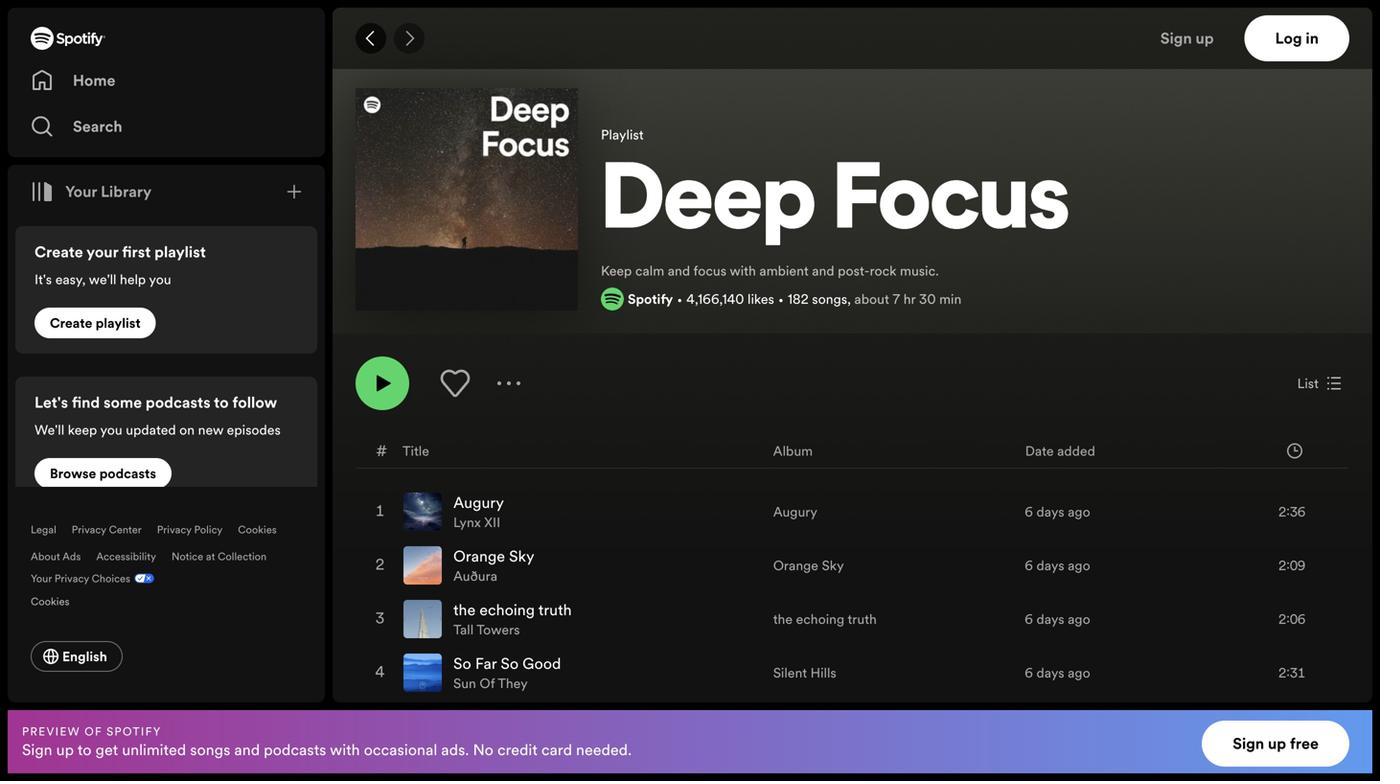 Task type: describe. For each thing, give the bounding box(es) containing it.
unlimited
[[122, 739, 186, 760]]

3 cell from the left
[[773, 701, 1009, 752]]

we'll
[[89, 270, 116, 288]]

auðura link
[[453, 567, 497, 585]]

playlist inside the create playlist button
[[96, 314, 141, 332]]

auðura
[[453, 567, 497, 585]]

deep focus grid
[[334, 433, 1371, 781]]

2:06
[[1279, 610, 1305, 628]]

hr
[[903, 290, 916, 308]]

browse
[[50, 464, 96, 483]]

about ads
[[31, 549, 81, 564]]

orange sky auðura
[[453, 546, 534, 585]]

your library button
[[23, 173, 159, 211]]

create your first playlist it's easy, we'll help you
[[35, 242, 206, 288]]

privacy down ads
[[54, 571, 89, 586]]

about
[[31, 549, 60, 564]]

6 for so far so good
[[1025, 664, 1033, 682]]

new
[[198, 421, 223, 439]]

2:31
[[1279, 664, 1305, 682]]

echoing for the echoing truth
[[796, 610, 844, 628]]

playlist inside 'create your first playlist it's easy, we'll help you'
[[154, 242, 206, 263]]

good
[[522, 653, 561, 674]]

tall towers link
[[453, 621, 520, 639]]

california consumer privacy act (ccpa) opt-out icon image
[[130, 571, 154, 589]]

and inside preview of spotify sign up to get unlimited songs and podcasts with occasional ads. no credit card needed.
[[234, 739, 260, 760]]

preview
[[22, 723, 80, 739]]

some
[[103, 392, 142, 413]]

30
[[919, 290, 936, 308]]

collection
[[218, 549, 267, 564]]

your privacy choices
[[31, 571, 130, 586]]

the echoing truth link inside cell
[[453, 599, 572, 621]]

ago for so far so good
[[1068, 664, 1090, 682]]

the for the echoing truth
[[773, 610, 793, 628]]

follow
[[232, 392, 277, 413]]

#
[[376, 440, 387, 461]]

1 cell from the left
[[373, 701, 388, 752]]

ambient
[[759, 262, 809, 280]]

up for sign up
[[1196, 28, 1214, 49]]

choices
[[92, 571, 130, 586]]

to inside preview of spotify sign up to get unlimited songs and podcasts with occasional ads. no credit card needed.
[[77, 739, 92, 760]]

center
[[109, 522, 142, 537]]

browse podcasts link
[[35, 458, 172, 489]]

of
[[480, 674, 495, 692]]

privacy policy
[[157, 522, 223, 537]]

list
[[1297, 374, 1319, 392]]

focus
[[832, 159, 1070, 251]]

episodes
[[227, 421, 281, 439]]

no
[[473, 739, 493, 760]]

6 for orange sky
[[1025, 556, 1033, 575]]

the echoing truth cell
[[403, 593, 758, 645]]

1 horizontal spatial songs
[[812, 290, 847, 308]]

notice at collection link
[[172, 549, 267, 564]]

needed.
[[576, 739, 632, 760]]

augury lynx xii
[[453, 492, 504, 531]]

home
[[73, 70, 115, 91]]

english
[[62, 647, 107, 666]]

6 days ago for the echoing truth
[[1025, 610, 1090, 628]]

your for your library
[[65, 181, 97, 202]]

we'll
[[35, 421, 64, 439]]

date added
[[1025, 442, 1095, 460]]

english button
[[31, 641, 123, 672]]

keep calm and focus with ambient and post-rock music.
[[601, 262, 939, 280]]

spotify image
[[31, 27, 105, 50]]

orange sky cell
[[403, 540, 758, 591]]

go back image
[[363, 31, 379, 46]]

accessibility link
[[96, 549, 156, 564]]

likes
[[748, 290, 774, 308]]

sign for sign up free
[[1233, 733, 1264, 754]]

hills
[[810, 664, 836, 682]]

silent hills link
[[773, 664, 836, 682]]

0 horizontal spatial augury link
[[453, 492, 504, 513]]

of
[[84, 723, 102, 739]]

top bar and user menu element
[[333, 8, 1372, 69]]

main element
[[8, 8, 325, 702]]

duration image
[[1287, 443, 1302, 459]]

7
[[893, 290, 900, 308]]

echoing for the echoing truth tall towers
[[479, 599, 535, 621]]

about ads link
[[31, 549, 81, 564]]

ago for orange sky
[[1068, 556, 1090, 575]]

at
[[206, 549, 215, 564]]

playlist
[[601, 125, 644, 144]]

truth for the echoing truth
[[848, 610, 877, 628]]

days for orange sky
[[1036, 556, 1064, 575]]

augury for augury lynx xii
[[453, 492, 504, 513]]

0 vertical spatial cookies link
[[238, 522, 277, 537]]

the for the echoing truth tall towers
[[453, 599, 476, 621]]

in
[[1306, 28, 1319, 49]]

notice
[[172, 549, 203, 564]]

truth for the echoing truth tall towers
[[538, 599, 572, 621]]

0 horizontal spatial cookies
[[31, 594, 69, 609]]

privacy center
[[72, 522, 142, 537]]

sky for orange sky auðura
[[509, 546, 534, 567]]

1 horizontal spatial spotify
[[628, 290, 673, 308]]

privacy for privacy policy
[[157, 522, 191, 537]]

4,166,140
[[686, 290, 744, 308]]

4 cell from the left
[[1025, 701, 1202, 752]]

augury for augury
[[773, 503, 817, 521]]

privacy policy link
[[157, 522, 223, 537]]

1 horizontal spatial orange sky link
[[773, 556, 844, 575]]

create playlist
[[50, 314, 141, 332]]

songs inside preview of spotify sign up to get unlimited songs and podcasts with occasional ads. no credit card needed.
[[190, 739, 230, 760]]

with inside preview of spotify sign up to get unlimited songs and podcasts with occasional ads. no credit card needed.
[[330, 739, 360, 760]]

min
[[939, 290, 962, 308]]

updated
[[126, 421, 176, 439]]

let's find some podcasts to follow we'll keep you updated on new episodes
[[35, 392, 281, 439]]

sign up free button
[[1202, 721, 1349, 767]]

1 vertical spatial podcasts
[[99, 464, 156, 483]]

so far so good cell
[[403, 647, 758, 699]]

your for your privacy choices
[[31, 571, 52, 586]]

sign up
[[1160, 28, 1214, 49]]

ago for augury
[[1068, 503, 1090, 521]]

days for augury
[[1036, 503, 1064, 521]]

find
[[72, 392, 100, 413]]

2:09
[[1279, 556, 1305, 575]]

keep
[[68, 421, 97, 439]]

sign for sign up
[[1160, 28, 1192, 49]]

the echoing truth
[[773, 610, 877, 628]]

0 vertical spatial cookies
[[238, 522, 277, 537]]

credit
[[497, 739, 538, 760]]



Task type: vqa. For each thing, say whether or not it's contained in the screenshot.


Task type: locate. For each thing, give the bounding box(es) containing it.
accessibility
[[96, 549, 156, 564]]

added
[[1057, 442, 1095, 460]]

sky for orange sky
[[822, 556, 844, 575]]

0 horizontal spatial augury
[[453, 492, 504, 513]]

3 ago from the top
[[1068, 610, 1090, 628]]

0 horizontal spatial truth
[[538, 599, 572, 621]]

augury cell
[[403, 486, 758, 538]]

# column header
[[376, 434, 387, 468]]

so far so good sun of they
[[453, 653, 561, 692]]

up for sign up free
[[1268, 733, 1286, 754]]

go forward image
[[402, 31, 417, 46]]

1 horizontal spatial and
[[668, 262, 690, 280]]

augury
[[453, 492, 504, 513], [773, 503, 817, 521]]

cookies down your privacy choices
[[31, 594, 69, 609]]

0 horizontal spatial up
[[56, 739, 74, 760]]

0 horizontal spatial cookies link
[[31, 589, 85, 610]]

your inside button
[[65, 181, 97, 202]]

so left far
[[453, 653, 471, 674]]

augury link up orange sky auðura
[[453, 492, 504, 513]]

1 horizontal spatial to
[[214, 392, 229, 413]]

6 days ago for augury
[[1025, 503, 1090, 521]]

1 vertical spatial create
[[50, 314, 92, 332]]

your left library
[[65, 181, 97, 202]]

the
[[453, 599, 476, 621], [773, 610, 793, 628]]

sign inside button
[[1160, 28, 1192, 49]]

2 horizontal spatial and
[[812, 262, 834, 280]]

you right keep
[[100, 421, 122, 439]]

4 6 days ago from the top
[[1025, 664, 1090, 682]]

legal link
[[31, 522, 56, 537]]

it's
[[35, 270, 52, 288]]

orange down lynx xii link
[[453, 546, 505, 567]]

6 days ago for orange sky
[[1025, 556, 1090, 575]]

2:36
[[1279, 503, 1305, 521]]

deep focus
[[601, 159, 1070, 251]]

0 horizontal spatial with
[[330, 739, 360, 760]]

sky inside orange sky auðura
[[509, 546, 534, 567]]

2:36 cell
[[1217, 486, 1332, 538]]

1 so from the left
[[453, 653, 471, 674]]

card
[[541, 739, 572, 760]]

1 days from the top
[[1036, 503, 1064, 521]]

create playlist button
[[35, 308, 156, 338]]

you inside 'create your first playlist it's easy, we'll help you'
[[149, 270, 171, 288]]

2 so from the left
[[501, 653, 519, 674]]

1 horizontal spatial sign
[[1160, 28, 1192, 49]]

help
[[120, 270, 146, 288]]

privacy up notice
[[157, 522, 191, 537]]

privacy for privacy center
[[72, 522, 106, 537]]

6 for the echoing truth
[[1025, 610, 1033, 628]]

create
[[35, 242, 83, 263], [50, 314, 92, 332]]

orange sky
[[773, 556, 844, 575]]

privacy
[[72, 522, 106, 537], [157, 522, 191, 537], [54, 571, 89, 586]]

1 ago from the top
[[1068, 503, 1090, 521]]

6 days ago for so far so good
[[1025, 664, 1090, 682]]

duration element
[[1287, 443, 1302, 459]]

# row
[[357, 434, 1348, 469]]

sign inside button
[[1233, 733, 1264, 754]]

you for first
[[149, 270, 171, 288]]

0 horizontal spatial orange
[[453, 546, 505, 567]]

you for some
[[100, 421, 122, 439]]

deep
[[601, 159, 816, 251]]

browse podcasts
[[50, 464, 156, 483]]

0 horizontal spatial and
[[234, 739, 260, 760]]

calm
[[635, 262, 664, 280]]

,
[[847, 290, 851, 308]]

your privacy choices button
[[31, 571, 130, 586]]

cookies link down your privacy choices
[[31, 589, 85, 610]]

cookies
[[238, 522, 277, 537], [31, 594, 69, 609]]

echoing inside the echoing truth tall towers
[[479, 599, 535, 621]]

playlist down help
[[96, 314, 141, 332]]

spotify link
[[628, 290, 673, 308]]

1 vertical spatial to
[[77, 739, 92, 760]]

search
[[73, 116, 122, 137]]

0 horizontal spatial orange sky link
[[453, 546, 534, 567]]

to
[[214, 392, 229, 413], [77, 739, 92, 760]]

lynx
[[453, 513, 481, 531]]

1 horizontal spatial your
[[65, 181, 97, 202]]

first
[[122, 242, 151, 263]]

1 vertical spatial you
[[100, 421, 122, 439]]

so right far
[[501, 653, 519, 674]]

you right help
[[149, 270, 171, 288]]

1 horizontal spatial orange
[[773, 556, 818, 575]]

the echoing truth link up 'hills'
[[773, 610, 877, 628]]

podcasts inside preview of spotify sign up to get unlimited songs and podcasts with occasional ads. no credit card needed.
[[264, 739, 326, 760]]

orange for orange sky auðura
[[453, 546, 505, 567]]

6 for augury
[[1025, 503, 1033, 521]]

List button
[[1290, 368, 1349, 399]]

ads
[[62, 549, 81, 564]]

1 vertical spatial spotify
[[106, 723, 162, 739]]

3 6 from the top
[[1025, 610, 1033, 628]]

and right unlimited
[[234, 739, 260, 760]]

album
[[773, 442, 813, 460]]

create inside 'create your first playlist it's easy, we'll help you'
[[35, 242, 83, 263]]

0 vertical spatial with
[[730, 262, 756, 280]]

free
[[1290, 733, 1319, 754]]

log
[[1275, 28, 1302, 49]]

cookies link up collection
[[238, 522, 277, 537]]

songs right '182'
[[812, 290, 847, 308]]

so far so good link
[[453, 653, 561, 674]]

0 vertical spatial songs
[[812, 290, 847, 308]]

1 horizontal spatial cookies
[[238, 522, 277, 537]]

the echoing truth link down orange sky auðura
[[453, 599, 572, 621]]

1 horizontal spatial echoing
[[796, 610, 844, 628]]

1 horizontal spatial truth
[[848, 610, 877, 628]]

3 days from the top
[[1036, 610, 1064, 628]]

days for the echoing truth
[[1036, 610, 1064, 628]]

create for your
[[35, 242, 83, 263]]

1 horizontal spatial so
[[501, 653, 519, 674]]

orange inside orange sky auðura
[[453, 546, 505, 567]]

sky up the echoing truth
[[822, 556, 844, 575]]

orange sky link
[[453, 546, 534, 567], [773, 556, 844, 575]]

1 horizontal spatial the echoing truth link
[[773, 610, 877, 628]]

augury up orange sky auðura
[[453, 492, 504, 513]]

1 horizontal spatial augury link
[[773, 503, 817, 521]]

tall
[[453, 621, 474, 639]]

augury up orange sky
[[773, 503, 817, 521]]

log in
[[1275, 28, 1319, 49]]

2 6 from the top
[[1025, 556, 1033, 575]]

182
[[788, 290, 809, 308]]

1 6 days ago from the top
[[1025, 503, 1090, 521]]

create for playlist
[[50, 314, 92, 332]]

0 vertical spatial to
[[214, 392, 229, 413]]

truth inside the echoing truth tall towers
[[538, 599, 572, 621]]

cookies up collection
[[238, 522, 277, 537]]

2 ago from the top
[[1068, 556, 1090, 575]]

4 ago from the top
[[1068, 664, 1090, 682]]

up inside button
[[1196, 28, 1214, 49]]

0 vertical spatial spotify
[[628, 290, 673, 308]]

1 horizontal spatial cookies link
[[238, 522, 277, 537]]

1 vertical spatial playlist
[[96, 314, 141, 332]]

augury link up orange sky
[[773, 503, 817, 521]]

spotify down calm
[[628, 290, 673, 308]]

1 6 from the top
[[1025, 503, 1033, 521]]

sign inside preview of spotify sign up to get unlimited songs and podcasts with occasional ads. no credit card needed.
[[22, 739, 52, 760]]

ago for the echoing truth
[[1068, 610, 1090, 628]]

augury link
[[453, 492, 504, 513], [773, 503, 817, 521]]

sun of they link
[[453, 674, 528, 692]]

0 horizontal spatial echoing
[[479, 599, 535, 621]]

0 vertical spatial your
[[65, 181, 97, 202]]

augury inside cell
[[453, 492, 504, 513]]

create down easy,
[[50, 314, 92, 332]]

2 horizontal spatial up
[[1268, 733, 1286, 754]]

0 vertical spatial playlist
[[154, 242, 206, 263]]

1 vertical spatial with
[[330, 739, 360, 760]]

orange
[[453, 546, 505, 567], [773, 556, 818, 575]]

to left get
[[77, 739, 92, 760]]

create inside button
[[50, 314, 92, 332]]

date
[[1025, 442, 1054, 460]]

2 cell from the left
[[403, 701, 758, 752]]

2 vertical spatial podcasts
[[264, 739, 326, 760]]

focus
[[693, 262, 727, 280]]

the down auðura
[[453, 599, 476, 621]]

up inside preview of spotify sign up to get unlimited songs and podcasts with occasional ads. no credit card needed.
[[56, 739, 74, 760]]

the up silent
[[773, 610, 793, 628]]

0 vertical spatial you
[[149, 270, 171, 288]]

3 6 days ago from the top
[[1025, 610, 1090, 628]]

and right calm
[[668, 262, 690, 280]]

far
[[475, 653, 497, 674]]

2 6 days ago from the top
[[1025, 556, 1090, 575]]

orange sky link up the echoing truth
[[773, 556, 844, 575]]

orange sky link down xii
[[453, 546, 534, 567]]

1 horizontal spatial playlist
[[154, 242, 206, 263]]

orange for orange sky
[[773, 556, 818, 575]]

xii
[[484, 513, 500, 531]]

spotify right of on the bottom of page
[[106, 723, 162, 739]]

0 vertical spatial podcasts
[[146, 392, 210, 413]]

your down about
[[31, 571, 52, 586]]

truth
[[538, 599, 572, 621], [848, 610, 877, 628]]

with up "4,166,140 likes"
[[730, 262, 756, 280]]

days for so far so good
[[1036, 664, 1064, 682]]

get
[[95, 739, 118, 760]]

cell
[[373, 701, 388, 752], [403, 701, 758, 752], [773, 701, 1009, 752], [1025, 701, 1202, 752], [1217, 701, 1332, 752]]

you inside let's find some podcasts to follow we'll keep you updated on new episodes
[[100, 421, 122, 439]]

log in button
[[1245, 15, 1349, 61]]

2 horizontal spatial sign
[[1233, 733, 1264, 754]]

1 vertical spatial your
[[31, 571, 52, 586]]

playlist right first on the top left of the page
[[154, 242, 206, 263]]

0 horizontal spatial so
[[453, 653, 471, 674]]

182 songs , about 7 hr 30 min
[[788, 290, 962, 308]]

up
[[1196, 28, 1214, 49], [1268, 733, 1286, 754], [56, 739, 74, 760]]

echoing down orange sky auðura
[[479, 599, 535, 621]]

privacy up ads
[[72, 522, 106, 537]]

title
[[403, 442, 429, 460]]

1 horizontal spatial you
[[149, 270, 171, 288]]

your
[[86, 242, 118, 263]]

deep focus image
[[356, 88, 578, 311]]

to inside let's find some podcasts to follow we'll keep you updated on new episodes
[[214, 392, 229, 413]]

create up easy,
[[35, 242, 83, 263]]

4 days from the top
[[1036, 664, 1064, 682]]

silent
[[773, 664, 807, 682]]

spotify image
[[601, 288, 624, 311]]

echoing
[[479, 599, 535, 621], [796, 610, 844, 628]]

0 horizontal spatial sky
[[509, 546, 534, 567]]

0 horizontal spatial spotify
[[106, 723, 162, 739]]

echoing up 'hills'
[[796, 610, 844, 628]]

the inside the echoing truth tall towers
[[453, 599, 476, 621]]

let's
[[35, 392, 68, 413]]

sun
[[453, 674, 476, 692]]

post-
[[838, 262, 870, 280]]

1 horizontal spatial augury
[[773, 503, 817, 521]]

sky right auðura
[[509, 546, 534, 567]]

0 horizontal spatial the
[[453, 599, 476, 621]]

0 horizontal spatial songs
[[190, 739, 230, 760]]

spotify inside preview of spotify sign up to get unlimited songs and podcasts with occasional ads. no credit card needed.
[[106, 723, 162, 739]]

1 horizontal spatial the
[[773, 610, 793, 628]]

0 horizontal spatial you
[[100, 421, 122, 439]]

the echoing truth link
[[453, 599, 572, 621], [773, 610, 877, 628]]

0 horizontal spatial sign
[[22, 739, 52, 760]]

with left occasional at the left of page
[[330, 739, 360, 760]]

0 horizontal spatial to
[[77, 739, 92, 760]]

up left of on the bottom of page
[[56, 739, 74, 760]]

1 horizontal spatial with
[[730, 262, 756, 280]]

library
[[101, 181, 152, 202]]

0 horizontal spatial the echoing truth link
[[453, 599, 572, 621]]

1 vertical spatial songs
[[190, 739, 230, 760]]

sign
[[1160, 28, 1192, 49], [1233, 733, 1264, 754], [22, 739, 52, 760]]

2 days from the top
[[1036, 556, 1064, 575]]

4,166,140 likes
[[686, 290, 774, 308]]

0 horizontal spatial playlist
[[96, 314, 141, 332]]

0 horizontal spatial your
[[31, 571, 52, 586]]

easy,
[[55, 270, 86, 288]]

orange sky link inside cell
[[453, 546, 534, 567]]

sky
[[509, 546, 534, 567], [822, 556, 844, 575]]

4 6 from the top
[[1025, 664, 1033, 682]]

home link
[[31, 61, 302, 100]]

6
[[1025, 503, 1033, 521], [1025, 556, 1033, 575], [1025, 610, 1033, 628], [1025, 664, 1033, 682]]

podcasts
[[146, 392, 210, 413], [99, 464, 156, 483], [264, 739, 326, 760]]

1 horizontal spatial up
[[1196, 28, 1214, 49]]

songs right unlimited
[[190, 739, 230, 760]]

and left post-
[[812, 262, 834, 280]]

5 cell from the left
[[1217, 701, 1332, 752]]

sign up button
[[1153, 15, 1245, 61]]

the echoing truth tall towers
[[453, 599, 572, 639]]

with
[[730, 262, 756, 280], [330, 739, 360, 760]]

cookies link
[[238, 522, 277, 537], [31, 589, 85, 610]]

1 horizontal spatial sky
[[822, 556, 844, 575]]

sign up free
[[1233, 733, 1319, 754]]

occasional
[[364, 739, 437, 760]]

up left free on the bottom of the page
[[1268, 733, 1286, 754]]

your library
[[65, 181, 152, 202]]

1 vertical spatial cookies
[[31, 594, 69, 609]]

silent hills
[[773, 664, 836, 682]]

0 vertical spatial create
[[35, 242, 83, 263]]

to up new
[[214, 392, 229, 413]]

up left log
[[1196, 28, 1214, 49]]

orange up the echoing truth
[[773, 556, 818, 575]]

up inside button
[[1268, 733, 1286, 754]]

1 vertical spatial cookies link
[[31, 589, 85, 610]]

podcasts inside let's find some podcasts to follow we'll keep you updated on new episodes
[[146, 392, 210, 413]]



